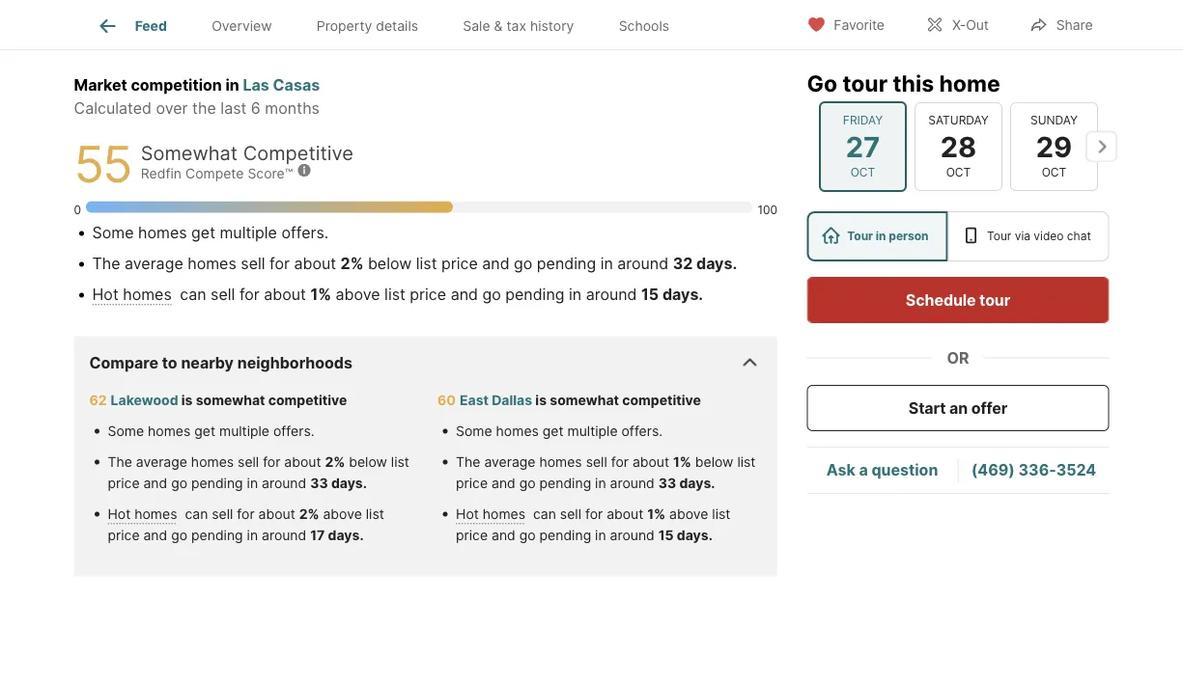 Task type: describe. For each thing, give the bounding box(es) containing it.
multiple down score
[[220, 224, 277, 243]]

dallas
[[492, 393, 532, 409]]

(469)
[[972, 461, 1015, 480]]

in inside option
[[876, 229, 886, 243]]

0 vertical spatial 2%
[[341, 255, 364, 273]]

below for 60 east dallas is somewhat competitive
[[695, 455, 734, 471]]

can up nearby
[[180, 286, 206, 304]]

1 somewhat from the left
[[196, 393, 265, 409]]

sell for about 1% for 33
[[586, 455, 692, 471]]

sell up the compare to nearby neighborhoods
[[211, 286, 235, 304]]

tour for schedule
[[980, 291, 1011, 310]]

somewhat
[[141, 142, 238, 165]]

some homes get multiple offers. for 60
[[456, 424, 663, 440]]

1 competitive from the left
[[268, 393, 347, 409]]

&
[[494, 18, 503, 34]]

2 somewhat from the left
[[550, 393, 619, 409]]

east dallas link
[[460, 393, 532, 409]]

above for 60 east dallas is somewhat competitive
[[669, 507, 708, 523]]

property
[[317, 18, 372, 34]]

tour in person
[[847, 229, 929, 243]]

can for 60
[[529, 507, 560, 523]]

hot for 60
[[456, 507, 479, 523]]

market competition in las casas calculated over the last 6 months
[[74, 76, 320, 118]]

saturday 28 oct
[[928, 113, 988, 180]]

sale & tax history
[[463, 18, 574, 34]]

(469) 336-3524 link
[[972, 461, 1097, 480]]

below list price for sell for about 2%
[[108, 455, 409, 492]]

60
[[438, 393, 456, 409]]

start an offer button
[[807, 385, 1109, 432]]

compete
[[185, 165, 244, 182]]

score
[[248, 165, 285, 182]]

tour for tour in person
[[847, 229, 873, 243]]

tour for go
[[843, 70, 888, 97]]

friday
[[843, 113, 883, 127]]

tour in person option
[[807, 212, 948, 262]]

carousel group
[[66, 0, 785, 43]]

offers. for 60 east dallas is somewhat competitive
[[622, 424, 663, 440]]

0 vertical spatial 15
[[641, 286, 659, 304]]

55
[[74, 133, 131, 194]]

compare to nearby neighborhoods button
[[89, 337, 762, 391]]

feed
[[135, 18, 167, 34]]

neighborhoods
[[237, 354, 353, 373]]

lakewood link
[[111, 393, 178, 409]]

tour via video chat option
[[948, 212, 1109, 262]]

336-
[[1019, 461, 1056, 480]]

last
[[221, 99, 247, 118]]

this
[[893, 70, 934, 97]]

offer
[[971, 399, 1008, 418]]

question
[[872, 461, 938, 480]]

27
[[845, 130, 880, 163]]

sell up and go pending in around 17 days.
[[212, 507, 233, 523]]

1 vertical spatial 15
[[659, 528, 674, 544]]

28
[[940, 130, 976, 163]]

and go pending in around 15 days.
[[488, 528, 713, 544]]

0 horizontal spatial 1%
[[310, 286, 331, 304]]

sell for about 1% for 15
[[560, 507, 666, 523]]

ask
[[827, 461, 856, 480]]

competition
[[131, 76, 222, 95]]

62 lakewood is somewhat competitive
[[89, 393, 347, 409]]

offers. down ™
[[282, 224, 329, 243]]

0
[[74, 203, 81, 217]]

next image
[[1086, 131, 1117, 162]]

overview
[[212, 18, 272, 34]]

history
[[530, 18, 574, 34]]

schedule
[[906, 291, 976, 310]]

las
[[243, 76, 269, 95]]

1 is from the left
[[181, 393, 193, 409]]

a
[[859, 461, 868, 480]]

details
[[376, 18, 418, 34]]

the for 60
[[456, 455, 481, 471]]

and go pending in around 17 days.
[[140, 528, 364, 544]]

32
[[673, 255, 693, 273]]

the average homes for east dallas
[[456, 455, 586, 471]]

sell down score
[[241, 255, 265, 273]]

over
[[156, 99, 188, 118]]

or
[[947, 349, 969, 368]]

ask a question
[[827, 461, 938, 480]]

calculated
[[74, 99, 152, 118]]

some homes get multiple offers. down compete
[[92, 224, 329, 243]]

favorite
[[834, 17, 885, 33]]

get down compete
[[191, 224, 215, 243]]

hot homes link for 60
[[456, 507, 526, 523]]

property details
[[317, 18, 418, 34]]

100
[[758, 203, 778, 217]]

1% for below list price
[[673, 455, 692, 471]]

list box containing tour in person
[[807, 212, 1109, 262]]

schedule tour button
[[807, 277, 1109, 324]]

feed link
[[96, 14, 167, 38]]

lakewood
[[111, 393, 178, 409]]

2% for above
[[299, 507, 319, 523]]

overview tab
[[189, 3, 294, 49]]

start
[[909, 399, 946, 418]]

get for 62
[[194, 424, 215, 440]]

video
[[1034, 229, 1064, 243]]

redfin
[[141, 165, 182, 182]]

share
[[1057, 17, 1093, 33]]

an
[[950, 399, 968, 418]]

and go pending in around 33 days. for sell for about 1%
[[488, 476, 715, 492]]

las casas link
[[243, 76, 320, 95]]

x-out
[[952, 17, 989, 33]]

and go pending in around 33 days. for sell for about 2%
[[140, 476, 367, 492]]

redfin compete score ™
[[141, 165, 293, 182]]

x-out button
[[909, 4, 1005, 44]]

hot for 62
[[108, 507, 131, 523]]

go tour this home
[[807, 70, 1000, 97]]

start an offer
[[909, 399, 1008, 418]]

compare to nearby neighborhoods
[[89, 354, 353, 373]]

sale
[[463, 18, 490, 34]]

ask a question link
[[827, 461, 938, 480]]



Task type: locate. For each thing, give the bounding box(es) containing it.
1% for above list price
[[647, 507, 666, 523]]

17
[[310, 528, 325, 544]]

above for 62 lakewood is somewhat competitive
[[323, 507, 362, 523]]

below
[[368, 255, 412, 273], [349, 455, 387, 471], [695, 455, 734, 471]]

average down the lakewood
[[136, 455, 187, 471]]

2 33 from the left
[[659, 476, 676, 492]]

tab list
[[74, 0, 707, 49]]

out
[[966, 17, 989, 33]]

tour for tour via video chat
[[987, 229, 1012, 243]]

tour
[[847, 229, 873, 243], [987, 229, 1012, 243]]

0 horizontal spatial is
[[181, 393, 193, 409]]

oct inside 'sunday 29 oct'
[[1041, 166, 1066, 180]]

average down dallas
[[484, 455, 536, 471]]

0 vertical spatial 1%
[[310, 286, 331, 304]]

chat
[[1067, 229, 1091, 243]]

via
[[1015, 229, 1031, 243]]

1 horizontal spatial somewhat
[[550, 393, 619, 409]]

1 vertical spatial sell for about 2%
[[212, 507, 319, 523]]

is right dallas
[[535, 393, 547, 409]]

2 and go pending in around 33 days. from the left
[[488, 476, 715, 492]]

sell for about 2% for 17
[[212, 507, 319, 523]]

oct
[[850, 166, 875, 180], [946, 166, 971, 180], [1041, 166, 1066, 180]]

schools
[[619, 18, 669, 34]]

multiple for 62 lakewood is somewhat competitive
[[219, 424, 270, 440]]

2 competitive from the left
[[622, 393, 701, 409]]

2 the average homes from the left
[[456, 455, 586, 471]]

offers. down neighborhoods
[[273, 424, 315, 440]]

below list price for sell for about 1%
[[456, 455, 756, 492]]

days.
[[696, 255, 737, 273], [663, 286, 703, 304], [331, 476, 367, 492], [679, 476, 715, 492], [328, 528, 364, 544], [677, 528, 713, 544]]

1 horizontal spatial 1%
[[647, 507, 666, 523]]

can for 62
[[181, 507, 212, 523]]

share button
[[1013, 4, 1109, 44]]

offers.
[[282, 224, 329, 243], [273, 424, 315, 440], [622, 424, 663, 440]]

1%
[[310, 286, 331, 304], [673, 455, 692, 471], [647, 507, 666, 523]]

1 vertical spatial 2%
[[325, 455, 345, 471]]

below list price up "and go pending in around 15 days."
[[456, 455, 756, 492]]

hot homes for and go pending in around 15 days.
[[456, 507, 526, 523]]

to
[[162, 354, 177, 373]]

1 horizontal spatial and go pending in around 33 days.
[[488, 476, 715, 492]]

1 horizontal spatial below list price
[[456, 455, 756, 492]]

the average homes down the lakewood
[[108, 455, 238, 471]]

average down redfin
[[125, 255, 183, 273]]

0 horizontal spatial competitive
[[268, 393, 347, 409]]

(469) 336-3524
[[972, 461, 1097, 480]]

™
[[285, 165, 293, 182]]

oct for 29
[[1041, 166, 1066, 180]]

tour inside option
[[847, 229, 873, 243]]

get
[[191, 224, 215, 243], [194, 424, 215, 440], [543, 424, 564, 440]]

1 vertical spatial sell for about 1%
[[560, 507, 666, 523]]

for
[[270, 255, 290, 273], [239, 286, 260, 304], [263, 455, 281, 471], [611, 455, 629, 471], [237, 507, 255, 523], [585, 507, 603, 523]]

hot homes link
[[92, 286, 172, 304], [108, 507, 177, 523], [456, 507, 526, 523]]

tour inside button
[[980, 291, 1011, 310]]

some down the "55"
[[92, 224, 134, 243]]

None button
[[819, 101, 907, 192], [914, 102, 1002, 191], [1010, 102, 1098, 191], [819, 101, 907, 192], [914, 102, 1002, 191], [1010, 102, 1098, 191]]

some
[[92, 224, 134, 243], [108, 424, 144, 440], [456, 424, 492, 440]]

0 horizontal spatial hot homes
[[108, 507, 177, 523]]

sell up "and go pending in around 15 days."
[[560, 507, 581, 523]]

2 vertical spatial 2%
[[299, 507, 319, 523]]

is right the lakewood
[[181, 393, 193, 409]]

property details tab
[[294, 3, 441, 49]]

2 hot homes from the left
[[456, 507, 526, 523]]

1 below list price from the left
[[108, 455, 409, 492]]

above
[[336, 286, 380, 304], [323, 507, 362, 523], [669, 507, 708, 523]]

sell for about 2% up 17
[[238, 455, 345, 471]]

0 horizontal spatial oct
[[850, 166, 875, 180]]

oct down 28
[[946, 166, 971, 180]]

the average homes for lakewood
[[108, 455, 238, 471]]

saturday
[[928, 113, 988, 127]]

sell for about 1%
[[586, 455, 692, 471], [560, 507, 666, 523]]

compare
[[89, 354, 158, 373]]

tour via video chat
[[987, 229, 1091, 243]]

is
[[181, 393, 193, 409], [535, 393, 547, 409]]

0 horizontal spatial above list price
[[108, 507, 384, 544]]

1 and go pending in around 33 days. from the left
[[140, 476, 367, 492]]

below for 62 lakewood is somewhat competitive
[[349, 455, 387, 471]]

above down the average homes sell for about 2% below list price and go pending in around 32 days.
[[336, 286, 380, 304]]

0 vertical spatial tour
[[843, 70, 888, 97]]

in inside "market competition in las casas calculated over the last 6 months"
[[226, 76, 239, 95]]

1 oct from the left
[[850, 166, 875, 180]]

some for 60
[[456, 424, 492, 440]]

average for 62
[[136, 455, 187, 471]]

above list price for sell for about 2%
[[108, 507, 384, 544]]

tour left via in the top of the page
[[987, 229, 1012, 243]]

below list price up and go pending in around 17 days.
[[108, 455, 409, 492]]

offers. for 62 lakewood is somewhat competitive
[[273, 424, 315, 440]]

1 horizontal spatial tour
[[980, 291, 1011, 310]]

sell for about 2% for 33
[[238, 455, 345, 471]]

some down lakewood link
[[108, 424, 144, 440]]

2 above list price from the left
[[456, 507, 731, 544]]

sell for about 2%
[[238, 455, 345, 471], [212, 507, 319, 523]]

nearby
[[181, 354, 234, 373]]

tab list containing feed
[[74, 0, 707, 49]]

can up and go pending in around 17 days.
[[181, 507, 212, 523]]

list
[[416, 255, 437, 273], [385, 286, 406, 304], [391, 455, 409, 471], [737, 455, 756, 471], [366, 507, 384, 523], [712, 507, 731, 523]]

0 vertical spatial sell for about 2%
[[238, 455, 345, 471]]

1 the average homes from the left
[[108, 455, 238, 471]]

oct for 27
[[850, 166, 875, 180]]

0 horizontal spatial 33
[[310, 476, 328, 492]]

some down east
[[456, 424, 492, 440]]

33 up 17
[[310, 476, 328, 492]]

1 hot homes from the left
[[108, 507, 177, 523]]

sell down 60 east dallas is somewhat competitive
[[586, 455, 607, 471]]

average
[[125, 255, 183, 273], [136, 455, 187, 471], [484, 455, 536, 471]]

sell for about 2% up and go pending in around 17 days.
[[212, 507, 319, 523]]

favorite button
[[790, 4, 901, 44]]

1 33 from the left
[[310, 476, 328, 492]]

average for 60
[[484, 455, 536, 471]]

competitive
[[268, 393, 347, 409], [622, 393, 701, 409]]

around
[[618, 255, 669, 273], [586, 286, 637, 304], [262, 476, 306, 492], [610, 476, 655, 492], [262, 528, 306, 544], [610, 528, 655, 544]]

schedule tour
[[906, 291, 1011, 310]]

1 horizontal spatial tour
[[987, 229, 1012, 243]]

list box
[[807, 212, 1109, 262]]

33 for 2%
[[310, 476, 328, 492]]

some homes get multiple offers.
[[92, 224, 329, 243], [108, 424, 315, 440], [456, 424, 663, 440]]

1 above list price from the left
[[108, 507, 384, 544]]

east
[[460, 393, 489, 409]]

0 horizontal spatial and go pending in around 33 days.
[[140, 476, 367, 492]]

1 horizontal spatial 33
[[659, 476, 676, 492]]

sell down 62 lakewood is somewhat competitive
[[238, 455, 259, 471]]

can
[[180, 286, 206, 304], [181, 507, 212, 523], [529, 507, 560, 523]]

2%
[[341, 255, 364, 273], [325, 455, 345, 471], [299, 507, 319, 523]]

1 horizontal spatial competitive
[[622, 393, 701, 409]]

go
[[514, 255, 533, 273], [482, 286, 501, 304], [171, 476, 187, 492], [519, 476, 536, 492], [171, 528, 187, 544], [519, 528, 536, 544]]

some homes get multiple offers. for 62
[[108, 424, 315, 440]]

1 horizontal spatial oct
[[946, 166, 971, 180]]

2% for below
[[325, 455, 345, 471]]

pending
[[537, 255, 596, 273], [505, 286, 565, 304], [191, 476, 243, 492], [540, 476, 591, 492], [191, 528, 243, 544], [540, 528, 591, 544]]

2 below list price from the left
[[456, 455, 756, 492]]

1 vertical spatial tour
[[980, 291, 1011, 310]]

months
[[265, 99, 320, 118]]

0 horizontal spatial tour
[[847, 229, 873, 243]]

somewhat right dallas
[[550, 393, 619, 409]]

0 horizontal spatial tour
[[843, 70, 888, 97]]

2 oct from the left
[[946, 166, 971, 180]]

sale & tax history tab
[[441, 3, 597, 49]]

tour
[[843, 70, 888, 97], [980, 291, 1011, 310]]

somewhat competitive
[[141, 142, 353, 165]]

0 horizontal spatial the average homes
[[108, 455, 238, 471]]

the
[[192, 99, 216, 118]]

multiple
[[220, 224, 277, 243], [219, 424, 270, 440], [567, 424, 618, 440]]

somewhat down the compare to nearby neighborhoods
[[196, 393, 265, 409]]

multiple down 60 east dallas is somewhat competitive
[[567, 424, 618, 440]]

multiple down 62 lakewood is somewhat competitive
[[219, 424, 270, 440]]

2 tour from the left
[[987, 229, 1012, 243]]

above up 17
[[323, 507, 362, 523]]

33 up "and go pending in around 15 days."
[[659, 476, 676, 492]]

person
[[889, 229, 929, 243]]

oct inside 'friday 27 oct'
[[850, 166, 875, 180]]

1 tour from the left
[[847, 229, 873, 243]]

above list price for sell for about 1%
[[456, 507, 731, 544]]

hot homes link for 62
[[108, 507, 177, 523]]

get down 60 east dallas is somewhat competitive
[[543, 424, 564, 440]]

friday 27 oct
[[843, 113, 883, 180]]

get for 60
[[543, 424, 564, 440]]

some for 62
[[108, 424, 144, 440]]

some homes get multiple offers. down 62 lakewood is somewhat competitive
[[108, 424, 315, 440]]

and go pending in around 33 days. up "and go pending in around 15 days."
[[488, 476, 715, 492]]

oct for 28
[[946, 166, 971, 180]]

some homes get multiple offers. down 60 east dallas is somewhat competitive
[[456, 424, 663, 440]]

62
[[89, 393, 107, 409]]

and go pending in around 33 days. up and go pending in around 17 days.
[[140, 476, 367, 492]]

0 horizontal spatial below list price
[[108, 455, 409, 492]]

60 east dallas is somewhat competitive
[[438, 393, 701, 409]]

below list price
[[108, 455, 409, 492], [456, 455, 756, 492]]

2 vertical spatial 1%
[[647, 507, 666, 523]]

the for 62
[[108, 455, 132, 471]]

the average homes down dallas
[[456, 455, 586, 471]]

sunday 29 oct
[[1030, 113, 1078, 180]]

competitive
[[243, 142, 353, 165]]

can up "and go pending in around 15 days."
[[529, 507, 560, 523]]

oct down 29
[[1041, 166, 1066, 180]]

tour right the schedule
[[980, 291, 1011, 310]]

home
[[939, 70, 1000, 97]]

in
[[226, 76, 239, 95], [876, 229, 886, 243], [600, 255, 613, 273], [569, 286, 582, 304], [247, 476, 258, 492], [595, 476, 606, 492], [247, 528, 258, 544], [595, 528, 606, 544]]

casas
[[273, 76, 320, 95]]

oct down 27
[[850, 166, 875, 180]]

price
[[441, 255, 478, 273], [410, 286, 446, 304], [108, 476, 140, 492], [456, 476, 488, 492], [108, 528, 140, 544], [456, 528, 488, 544]]

29
[[1036, 130, 1072, 163]]

market
[[74, 76, 127, 95]]

3524
[[1056, 461, 1097, 480]]

somewhat
[[196, 393, 265, 409], [550, 393, 619, 409]]

offers. down 60 east dallas is somewhat competitive
[[622, 424, 663, 440]]

tour inside option
[[987, 229, 1012, 243]]

1 horizontal spatial the average homes
[[456, 455, 586, 471]]

6
[[251, 99, 261, 118]]

2 is from the left
[[535, 393, 547, 409]]

the average homes
[[108, 455, 238, 471], [456, 455, 586, 471]]

1 horizontal spatial hot homes
[[456, 507, 526, 523]]

33 for 1%
[[659, 476, 676, 492]]

and go pending in around 33 days.
[[140, 476, 367, 492], [488, 476, 715, 492]]

hot homes can sell for about 1% above list price and go pending in around 15 days.
[[92, 286, 703, 304]]

oct inside 'saturday 28 oct'
[[946, 166, 971, 180]]

tour left person
[[847, 229, 873, 243]]

the average homes sell for about 2% below list price and go pending in around 32 days.
[[92, 255, 737, 273]]

tax
[[507, 18, 526, 34]]

0 horizontal spatial somewhat
[[196, 393, 265, 409]]

2 horizontal spatial 1%
[[673, 455, 692, 471]]

about
[[294, 255, 336, 273], [264, 286, 306, 304], [284, 455, 321, 471], [633, 455, 669, 471], [258, 507, 295, 523], [607, 507, 644, 523]]

get down 62 lakewood is somewhat competitive
[[194, 424, 215, 440]]

above list price
[[108, 507, 384, 544], [456, 507, 731, 544]]

0 vertical spatial sell for about 1%
[[586, 455, 692, 471]]

above up "and go pending in around 15 days."
[[669, 507, 708, 523]]

multiple for 60 east dallas is somewhat competitive
[[567, 424, 618, 440]]

1 horizontal spatial above list price
[[456, 507, 731, 544]]

2 horizontal spatial oct
[[1041, 166, 1066, 180]]

sunday
[[1030, 113, 1078, 127]]

schools tab
[[597, 3, 692, 49]]

3 oct from the left
[[1041, 166, 1066, 180]]

x-
[[952, 17, 966, 33]]

hot homes for and go pending in around 17 days.
[[108, 507, 177, 523]]

go
[[807, 70, 838, 97]]

1 vertical spatial 1%
[[673, 455, 692, 471]]

1 horizontal spatial is
[[535, 393, 547, 409]]

tour up 'friday'
[[843, 70, 888, 97]]



Task type: vqa. For each thing, say whether or not it's contained in the screenshot.
VIA
yes



